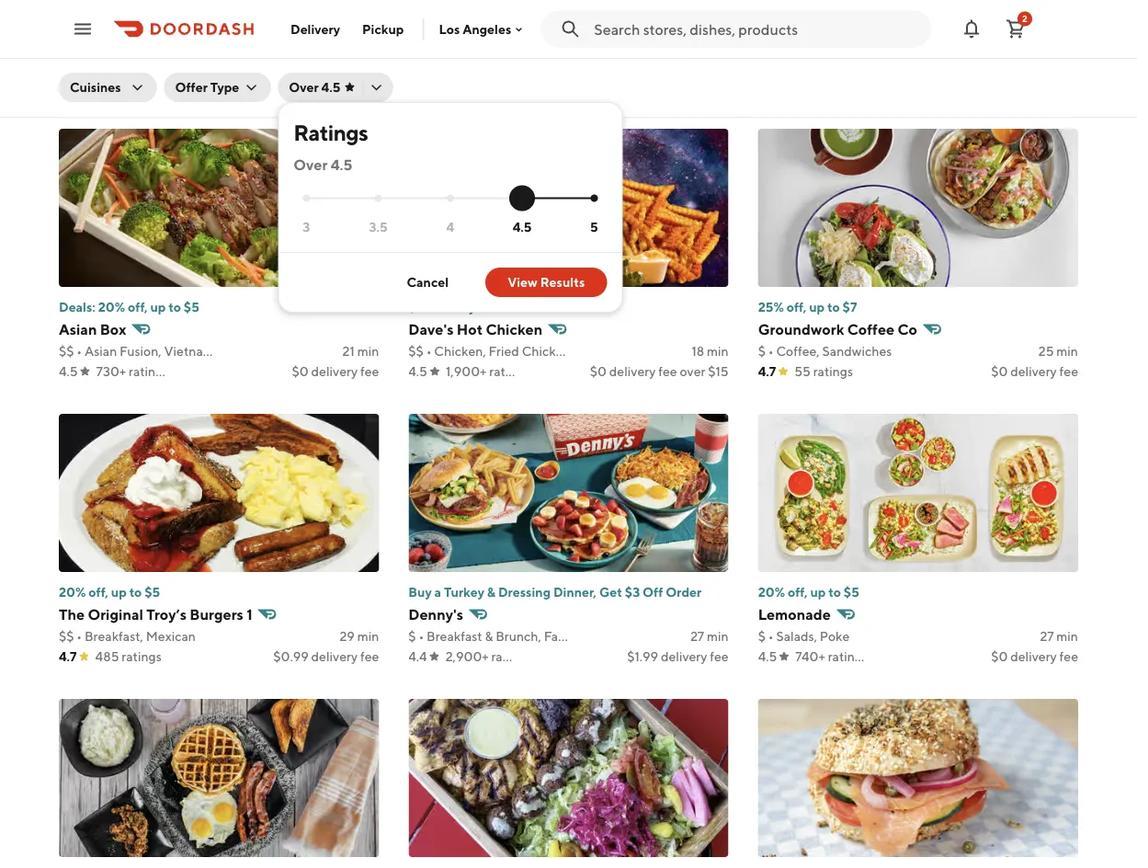 Task type: vqa. For each thing, say whether or not it's contained in the screenshot.
Pl
no



Task type: locate. For each thing, give the bounding box(es) containing it.
delivery button
[[280, 14, 351, 44]]

min for robeks
[[707, 58, 729, 74]]

fee
[[360, 79, 379, 94], [479, 299, 498, 315], [360, 364, 379, 379], [659, 364, 677, 379], [1060, 364, 1079, 379], [360, 649, 379, 664], [710, 649, 729, 664], [1060, 649, 1079, 664]]

0 horizontal spatial 27
[[691, 629, 705, 644]]

$5 for basil & cheese cafe
[[844, 14, 860, 29]]

0 vertical spatial 29 min
[[690, 58, 729, 74]]

min for denny's
[[707, 629, 729, 644]]

55
[[795, 364, 811, 379]]

1 horizontal spatial breakfast
[[818, 58, 874, 74]]

0 vertical spatial 4.7
[[758, 364, 776, 379]]

$$ • chicken, fried chicken
[[409, 344, 571, 359]]

1 items, open order cart image
[[1005, 18, 1027, 40]]

29 min
[[690, 58, 729, 74], [340, 629, 379, 644]]

up for basil & cheese cafe
[[811, 14, 826, 29]]

$5 for the original troy's burgers 1
[[145, 585, 160, 600]]

20% off, up to $5 for basil & cheese cafe
[[758, 14, 860, 29]]

• up 4.6
[[77, 58, 82, 74]]

$5 up poke
[[844, 585, 860, 600]]

1 27 min from the left
[[691, 629, 729, 644]]

over up 3 stars and over icon
[[294, 156, 328, 173]]

4.7
[[758, 364, 776, 379], [59, 649, 77, 664]]

over 4.5
[[289, 80, 341, 95], [294, 156, 353, 173]]

offer type
[[175, 80, 239, 95]]

0 vertical spatial 29
[[690, 58, 705, 74]]

0 horizontal spatial 4.7
[[59, 649, 77, 664]]

$5 up the vietnamese
[[184, 299, 200, 315]]

off, up groundwork at the right top of the page
[[787, 299, 807, 315]]

• left cafe, on the right
[[776, 58, 782, 74]]

20% off, up to $5 up the lemonade at the right bottom
[[758, 585, 860, 600]]

café
[[188, 35, 220, 53]]

27 min
[[691, 629, 729, 644], [1041, 629, 1079, 644]]

breakfast down cheese
[[818, 58, 874, 74]]

up for lemonade
[[811, 585, 826, 600]]

asian down deals:
[[59, 321, 97, 338]]

$5 up the original troy's burgers 1
[[145, 585, 160, 600]]

up right 'los'
[[461, 14, 477, 29]]

notification bell image
[[961, 18, 983, 40]]

fee for pitchoun bakery & café
[[360, 79, 379, 94]]

$ left the coffee,
[[758, 344, 766, 359]]

1 vertical spatial over
[[294, 156, 328, 173]]

los
[[439, 21, 460, 37]]

ratings down the $$ • breakfast, mexican
[[122, 649, 162, 664]]

20% off, up to $5 up basil
[[758, 14, 860, 29]]

min for asian box
[[357, 344, 379, 359]]

• down the
[[77, 629, 82, 644]]

fee for asian box
[[360, 364, 379, 379]]

0 vertical spatial over 4.5
[[289, 80, 341, 95]]

$5 for robeks
[[494, 14, 510, 29]]

to up original
[[129, 585, 142, 600]]

1 horizontal spatial $3
[[625, 585, 640, 600]]

juice
[[434, 58, 466, 74]]

18
[[692, 344, 705, 359]]

off, for basil & cheese cafe
[[788, 14, 808, 29]]

burgers
[[190, 606, 244, 623]]

1,900+
[[446, 364, 487, 379]]

chicken,
[[434, 344, 486, 359]]

1 horizontal spatial 29
[[690, 58, 705, 74]]

4.5
[[322, 80, 341, 95], [331, 156, 353, 173], [513, 219, 532, 234], [59, 364, 78, 379], [409, 364, 428, 379], [758, 649, 777, 664]]

Store search: begin typing to search for stores available on DoorDash text field
[[594, 19, 921, 39]]

off, up fusion,
[[128, 299, 148, 315]]

4.5 down dave's
[[409, 364, 428, 379]]

$3 right save
[[160, 14, 175, 29]]

mexican
[[146, 629, 196, 644]]

over
[[680, 364, 706, 379]]

$ for groundwork coffee co
[[758, 344, 766, 359]]

$$ down basil
[[758, 58, 774, 74]]

ratings down poke
[[828, 649, 868, 664]]

20% up the lemonade at the right bottom
[[758, 585, 786, 600]]

4.7 for the original troy's burgers 1
[[59, 649, 77, 664]]

• for asian box
[[77, 344, 82, 359]]

5 stars and over image
[[591, 194, 598, 202]]

up up basil & cheese cafe
[[811, 14, 826, 29]]

$5 up $$ • juice bars & smoothies, acai bowls in the top of the page
[[494, 14, 510, 29]]

• for dave's hot chicken
[[426, 344, 432, 359]]

20% off, up to $5
[[409, 14, 510, 29], [758, 14, 860, 29], [59, 585, 160, 600], [758, 585, 860, 600]]

20% up basil
[[758, 14, 786, 29]]

1,000+
[[96, 79, 138, 94]]

offer type button
[[164, 73, 271, 102]]

view
[[508, 275, 538, 290]]

0 horizontal spatial $3
[[160, 14, 175, 29]]

co
[[898, 321, 918, 338]]

485 ratings
[[95, 649, 162, 664]]

$$ for the original troy's burgers 1
[[59, 629, 74, 644]]

$$ down dave's
[[409, 344, 424, 359]]

ratings for coffee
[[814, 364, 854, 379]]

20% up box
[[98, 299, 125, 315]]

5
[[590, 219, 598, 234]]

bowls
[[604, 58, 639, 74]]

20%
[[409, 14, 436, 29], [758, 14, 786, 29], [98, 299, 125, 315], [59, 585, 86, 600], [758, 585, 786, 600]]

$1.99
[[627, 649, 659, 664]]

salads,
[[777, 629, 818, 644]]

off, for robeks
[[438, 14, 458, 29]]

$$ for asian box
[[59, 344, 74, 359]]

4.7 left '485'
[[59, 649, 77, 664]]

2 27 from the left
[[1041, 629, 1055, 644]]

29 down store search: begin typing to search for stores available on doordash text box
[[690, 58, 705, 74]]

27 min for lemonade
[[1041, 629, 1079, 644]]

over up ratings in the left top of the page
[[289, 80, 319, 95]]

29 min down store search: begin typing to search for stores available on doordash text box
[[690, 58, 729, 74]]

fee for lemonade
[[1060, 649, 1079, 664]]

over 4.5 button
[[278, 73, 393, 102]]

4.5 inside button
[[322, 80, 341, 95]]

to up basil & cheese cafe
[[829, 14, 842, 29]]

0 vertical spatial over
[[289, 80, 319, 95]]

• down asian box
[[77, 344, 82, 359]]

to right 'los'
[[479, 14, 492, 29]]

off, up the robeks
[[438, 14, 458, 29]]

basil & cheese cafe
[[758, 35, 922, 53]]

breakfast up 2,900+
[[427, 629, 483, 644]]

ratings down dessert
[[141, 79, 181, 94]]

up up groundwork at the right top of the page
[[810, 299, 825, 315]]

3.5 stars and over image
[[375, 194, 382, 202]]

min for the original troy's burgers 1
[[357, 629, 379, 644]]

$0 for dave's
[[590, 364, 607, 379]]

ratings
[[141, 79, 181, 94], [129, 364, 169, 379], [490, 364, 529, 379], [814, 364, 854, 379], [122, 649, 162, 664], [492, 649, 532, 664], [828, 649, 868, 664]]

$$ up 4.6
[[59, 58, 74, 74]]

0 vertical spatial breakfast
[[818, 58, 874, 74]]

over 4.5 down ratings in the left top of the page
[[294, 156, 353, 173]]

0 horizontal spatial 27 min
[[691, 629, 729, 644]]

1 vertical spatial 29
[[340, 629, 355, 644]]

2
[[1023, 13, 1028, 24]]

29 up $0.99 delivery fee
[[340, 629, 355, 644]]

4.5 down 22
[[322, 80, 341, 95]]

acai
[[575, 58, 601, 74]]

2 27 min from the left
[[1041, 629, 1079, 644]]

3
[[303, 219, 310, 234]]

29 min up $0.99 delivery fee
[[340, 629, 379, 644]]

$3 left off
[[625, 585, 640, 600]]

20% off, up to $5 for the original troy's burgers 1
[[59, 585, 160, 600]]

$0 for asian
[[292, 364, 309, 379]]

$0 delivery fee for asian
[[292, 364, 379, 379]]

up for groundwork coffee co
[[810, 299, 825, 315]]

min for groundwork coffee co
[[1057, 344, 1079, 359]]

•
[[77, 58, 82, 74], [426, 58, 432, 74], [776, 58, 782, 74], [77, 344, 82, 359], [426, 344, 432, 359], [769, 344, 774, 359], [77, 629, 82, 644], [419, 629, 424, 644], [769, 629, 774, 644]]

27 for lemonade
[[1041, 629, 1055, 644]]

• for lemonade
[[769, 629, 774, 644]]

730+
[[96, 364, 126, 379]]

$
[[758, 344, 766, 359], [409, 629, 416, 644], [758, 629, 766, 644]]

• left the juice
[[426, 58, 432, 74]]

vietnamese
[[164, 344, 234, 359]]

view results button
[[486, 268, 607, 297]]

$$ for robeks
[[409, 58, 424, 74]]

$$ down asian box
[[59, 344, 74, 359]]

buy a turkey & dressing dinner, get $3 off order
[[409, 585, 702, 600]]

0 horizontal spatial 29
[[340, 629, 355, 644]]

4.7 for groundwork coffee co
[[758, 364, 776, 379]]

0 horizontal spatial 29 min
[[340, 629, 379, 644]]

asian
[[59, 321, 97, 338], [85, 344, 117, 359]]

20% up the robeks
[[409, 14, 436, 29]]

off, up the lemonade at the right bottom
[[788, 585, 808, 600]]

20% up the
[[59, 585, 86, 600]]

$0.99
[[273, 649, 309, 664]]

29 for robeks
[[690, 58, 705, 74]]

&
[[175, 35, 185, 53], [805, 35, 814, 53], [496, 58, 505, 74], [487, 585, 496, 600], [485, 629, 493, 644]]

robeks
[[409, 35, 460, 53]]

up for the original troy's burgers 1
[[111, 585, 127, 600]]

to for basil & cheese cafe
[[829, 14, 842, 29]]

29
[[690, 58, 705, 74], [340, 629, 355, 644]]

over 4.5 down 22
[[289, 80, 341, 95]]

ratings down fried at the left of page
[[490, 364, 529, 379]]

20% for the original troy's burgers 1
[[59, 585, 86, 600]]

off, for lemonade
[[788, 585, 808, 600]]

27 min for denny's
[[691, 629, 729, 644]]

$$ down the
[[59, 629, 74, 644]]

18 min
[[692, 344, 729, 359]]

$ for lemonade
[[758, 629, 766, 644]]

1 27 from the left
[[691, 629, 705, 644]]

up up original
[[111, 585, 127, 600]]

1 horizontal spatial 27 min
[[1041, 629, 1079, 644]]

1 vertical spatial chicken
[[522, 344, 571, 359]]

up up the lemonade at the right bottom
[[811, 585, 826, 600]]

1 horizontal spatial 4.7
[[758, 364, 776, 379]]

3.5
[[369, 219, 388, 234]]

1 vertical spatial 29 min
[[340, 629, 379, 644]]

$ left salads,
[[758, 629, 766, 644]]

4 stars and over image
[[447, 194, 454, 202]]

the
[[59, 606, 85, 623]]

1 vertical spatial over 4.5
[[294, 156, 353, 173]]

ratings down $$ • asian fusion, vietnamese
[[129, 364, 169, 379]]

chicken up fried at the left of page
[[486, 321, 543, 338]]

2,900+
[[446, 649, 489, 664]]

delivery
[[311, 79, 358, 94], [428, 299, 476, 315], [311, 364, 358, 379], [610, 364, 656, 379], [1011, 364, 1058, 379], [311, 649, 358, 664], [661, 649, 708, 664], [1011, 649, 1058, 664]]

fee for the original troy's burgers 1
[[360, 649, 379, 664]]

cuisines
[[70, 80, 121, 95]]

• left salads,
[[769, 629, 774, 644]]

1 horizontal spatial 29 min
[[690, 58, 729, 74]]

25
[[1039, 344, 1055, 359]]

20% off, up to $5 up the robeks
[[409, 14, 510, 29]]

27
[[691, 629, 705, 644], [1041, 629, 1055, 644]]

$5 up cheese
[[844, 14, 860, 29]]

0 vertical spatial $3
[[160, 14, 175, 29]]

to up poke
[[829, 585, 842, 600]]

min for basil & cheese cafe
[[1057, 58, 1079, 74]]

1 vertical spatial 4.7
[[59, 649, 77, 664]]

to
[[479, 14, 492, 29], [829, 14, 842, 29], [169, 299, 181, 315], [828, 299, 840, 315], [129, 585, 142, 600], [829, 585, 842, 600]]

$$ for dave's hot chicken
[[409, 344, 424, 359]]

to for lemonade
[[829, 585, 842, 600]]

fee for groundwork coffee co
[[1060, 364, 1079, 379]]

55 ratings
[[795, 364, 854, 379]]

& up the $$ • cafe, breakfast
[[805, 35, 814, 53]]

meals
[[585, 629, 620, 644]]

chicken right fried at the left of page
[[522, 344, 571, 359]]

to left "$7"
[[828, 299, 840, 315]]

4.7 left 55
[[758, 364, 776, 379]]

• up "4.4"
[[419, 629, 424, 644]]

asian up "730+"
[[85, 344, 117, 359]]

1 vertical spatial asian
[[85, 344, 117, 359]]

off, up basil
[[788, 14, 808, 29]]

$$
[[59, 58, 74, 74], [409, 58, 424, 74], [758, 58, 774, 74], [59, 344, 74, 359], [409, 344, 424, 359], [59, 629, 74, 644]]

1 vertical spatial $3
[[625, 585, 640, 600]]

• down dave's
[[426, 344, 432, 359]]

chicken
[[486, 321, 543, 338], [522, 344, 571, 359]]

pitchoun bakery & café
[[59, 35, 220, 53]]

buy
[[409, 585, 432, 600]]

box
[[100, 321, 126, 338]]

20% off, up to $5 up original
[[59, 585, 160, 600]]

25%
[[758, 299, 784, 315]]

ratings down the $ • coffee, sandwiches
[[814, 364, 854, 379]]

deals:
[[59, 299, 96, 315]]

& right turkey
[[487, 585, 496, 600]]

pickup button
[[351, 14, 415, 44]]

$ up "4.4"
[[409, 629, 416, 644]]

4.5 left "730+"
[[59, 364, 78, 379]]

delivery for dave's hot chicken
[[610, 364, 656, 379]]

$5
[[494, 14, 510, 29], [844, 14, 860, 29], [184, 299, 200, 315], [145, 585, 160, 600], [844, 585, 860, 600]]

ratings down the $ • breakfast & brunch, family meals
[[492, 649, 532, 664]]

29 for the original troy's burgers 1
[[340, 629, 355, 644]]

1 vertical spatial breakfast
[[427, 629, 483, 644]]

a
[[435, 585, 442, 600]]

• left the coffee,
[[769, 344, 774, 359]]

off, up original
[[89, 585, 108, 600]]

breakfast
[[818, 58, 874, 74], [427, 629, 483, 644]]

• for the original troy's burgers 1
[[77, 629, 82, 644]]

delivery for denny's
[[661, 649, 708, 664]]

$$ down the robeks
[[409, 58, 424, 74]]

$0 delivery fee
[[292, 79, 379, 94], [409, 299, 498, 315], [292, 364, 379, 379], [992, 364, 1079, 379], [992, 649, 1079, 664]]

• for basil & cheese cafe
[[776, 58, 782, 74]]

1 horizontal spatial 27
[[1041, 629, 1055, 644]]



Task type: describe. For each thing, give the bounding box(es) containing it.
spend
[[59, 14, 97, 29]]

spend $20, save $3
[[59, 14, 175, 29]]

26
[[1039, 58, 1055, 74]]

turkey
[[444, 585, 485, 600]]

fried
[[489, 344, 520, 359]]

• for robeks
[[426, 58, 432, 74]]

groundwork
[[758, 321, 845, 338]]

4.4
[[409, 649, 427, 664]]

lunch,
[[85, 58, 124, 74]]

los angeles
[[439, 21, 512, 37]]

0 horizontal spatial breakfast
[[427, 629, 483, 644]]

4.5 down ratings in the left top of the page
[[331, 156, 353, 173]]

1,000+ ratings
[[96, 79, 181, 94]]

29 min for robeks
[[690, 58, 729, 74]]

$20,
[[100, 14, 128, 29]]

$0 delivery fee for groundwork
[[992, 364, 1079, 379]]

$$ • cafe, breakfast
[[758, 58, 874, 74]]

cafe
[[881, 35, 922, 53]]

to up the vietnamese
[[169, 299, 181, 315]]

pickup
[[362, 21, 404, 36]]

25 min
[[1039, 344, 1079, 359]]

to for robeks
[[479, 14, 492, 29]]

25% off, up to $7
[[758, 299, 858, 315]]

get
[[600, 585, 623, 600]]

$$ for basil & cheese cafe
[[758, 58, 774, 74]]

cafe,
[[784, 58, 815, 74]]

asian box
[[59, 321, 126, 338]]

denny's
[[409, 606, 463, 623]]

original
[[88, 606, 143, 623]]

730+ ratings
[[96, 364, 169, 379]]

dinner,
[[554, 585, 597, 600]]

& up 2,900+ ratings
[[485, 629, 493, 644]]

3 stars and over image
[[303, 194, 310, 202]]

• for pitchoun bakery & café
[[77, 58, 82, 74]]

fee for denny's
[[710, 649, 729, 664]]

20% off, up to $5 for lemonade
[[758, 585, 860, 600]]

• for denny's
[[419, 629, 424, 644]]

poke
[[820, 629, 850, 644]]

ratings for hot
[[490, 364, 529, 379]]

sandwiches
[[823, 344, 893, 359]]

$0 for pitchoun
[[292, 79, 309, 94]]

smoothies,
[[507, 58, 573, 74]]

up up $$ • asian fusion, vietnamese
[[150, 299, 166, 315]]

$$ for pitchoun bakery & café
[[59, 58, 74, 74]]

min for dave's hot chicken
[[707, 344, 729, 359]]

27 for denny's
[[691, 629, 705, 644]]

off, for the original troy's burgers 1
[[89, 585, 108, 600]]

ratings for original
[[122, 649, 162, 664]]

delivery for lemonade
[[1011, 649, 1058, 664]]

cheese
[[817, 35, 878, 53]]

$0 delivery fee for pitchoun
[[292, 79, 379, 94]]

4
[[447, 219, 454, 234]]

0 vertical spatial asian
[[59, 321, 97, 338]]

740+
[[796, 649, 826, 664]]

21
[[343, 344, 355, 359]]

20% for robeks
[[409, 14, 436, 29]]

coffee,
[[777, 344, 820, 359]]

$$ • lunch, dessert
[[59, 58, 172, 74]]

up for robeks
[[461, 14, 477, 29]]

cuisines button
[[59, 73, 157, 102]]

$ • salads, poke
[[758, 629, 850, 644]]

dave's
[[409, 321, 454, 338]]

lemonade
[[758, 606, 831, 623]]

1
[[247, 606, 253, 623]]

22 min
[[340, 58, 379, 74]]

4.5 up view
[[513, 219, 532, 234]]

troy's
[[146, 606, 187, 623]]

min for lemonade
[[1057, 629, 1079, 644]]

basil
[[758, 35, 802, 53]]

breakfast,
[[85, 629, 143, 644]]

20% off, up to $5 for robeks
[[409, 14, 510, 29]]

the original troy's burgers 1
[[59, 606, 253, 623]]

$0 for groundwork
[[992, 364, 1008, 379]]

bars
[[468, 58, 494, 74]]

$1.99 delivery fee
[[627, 649, 729, 664]]

fee for dave's hot chicken
[[659, 364, 677, 379]]

$5 for lemonade
[[844, 585, 860, 600]]

family
[[544, 629, 583, 644]]

20% for lemonade
[[758, 585, 786, 600]]

2,900+ ratings
[[446, 649, 532, 664]]

$$ • asian fusion, vietnamese
[[59, 344, 234, 359]]

4.6
[[59, 79, 78, 94]]

ratings for box
[[129, 364, 169, 379]]

4.5 down salads,
[[758, 649, 777, 664]]

$$ • juice bars & smoothies, acai bowls
[[409, 58, 639, 74]]

delivery
[[291, 21, 340, 36]]

20% for basil & cheese cafe
[[758, 14, 786, 29]]

delivery for asian box
[[311, 364, 358, 379]]

save
[[130, 14, 157, 29]]

$ for denny's
[[409, 629, 416, 644]]

$ • coffee, sandwiches
[[758, 344, 893, 359]]

deals: 20% off, up to $5
[[59, 299, 200, 315]]

29 min for the original troy's burgers 1
[[340, 629, 379, 644]]

485
[[95, 649, 119, 664]]

0 vertical spatial chicken
[[486, 321, 543, 338]]

ratings for bakery
[[141, 79, 181, 94]]

• for groundwork coffee co
[[769, 344, 774, 359]]

$0 delivery fee over $15
[[590, 364, 729, 379]]

over inside button
[[289, 80, 319, 95]]

1,900+ ratings
[[446, 364, 529, 379]]

& left café
[[175, 35, 185, 53]]

min for pitchoun bakery & café
[[357, 58, 379, 74]]

fusion,
[[120, 344, 162, 359]]

open menu image
[[72, 18, 94, 40]]

to for the original troy's burgers 1
[[129, 585, 142, 600]]

cancel
[[407, 275, 449, 290]]

740+ ratings
[[796, 649, 868, 664]]

to for groundwork coffee co
[[828, 299, 840, 315]]

$15
[[708, 364, 729, 379]]

order
[[666, 585, 702, 600]]

over 4.5 inside button
[[289, 80, 341, 95]]

dessert
[[127, 58, 172, 74]]

delivery for pitchoun bakery & café
[[311, 79, 358, 94]]

delivery for the original troy's burgers 1
[[311, 649, 358, 664]]

hot
[[457, 321, 483, 338]]

off, for groundwork coffee co
[[787, 299, 807, 315]]

$7
[[843, 299, 858, 315]]

$ • breakfast & brunch, family meals
[[409, 629, 620, 644]]

cancel button
[[385, 268, 471, 297]]

groundwork coffee co
[[758, 321, 918, 338]]

view results
[[508, 275, 585, 290]]

delivery for groundwork coffee co
[[1011, 364, 1058, 379]]

ratings
[[294, 119, 368, 145]]

$$ • breakfast, mexican
[[59, 629, 196, 644]]

& right bars
[[496, 58, 505, 74]]

offer
[[175, 80, 208, 95]]



